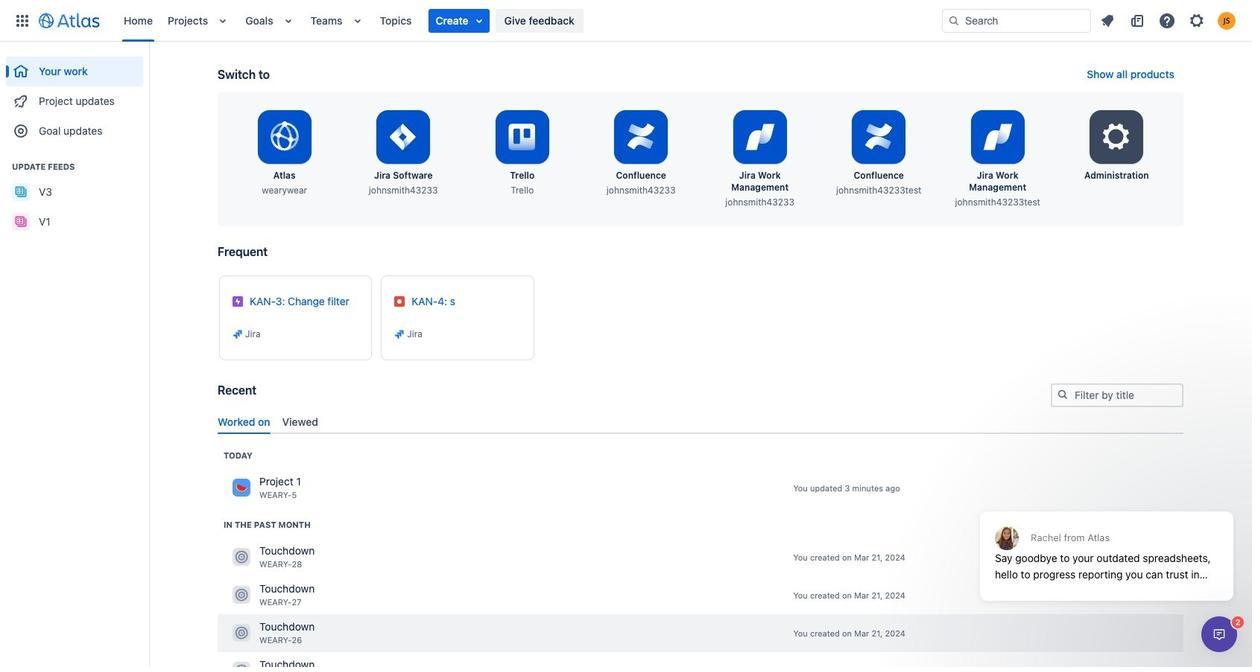 Task type: locate. For each thing, give the bounding box(es) containing it.
account image
[[1218, 12, 1236, 29]]

group
[[6, 42, 143, 151], [6, 146, 143, 242]]

None search field
[[942, 9, 1091, 32]]

jira image
[[394, 329, 406, 341]]

banner
[[0, 0, 1252, 42]]

list item
[[428, 9, 489, 32]]

0 vertical spatial townsquare image
[[233, 480, 250, 497]]

Filter by title field
[[1053, 385, 1182, 406]]

search image
[[948, 15, 960, 26]]

Search field
[[942, 9, 1091, 32]]

1 vertical spatial townsquare image
[[233, 663, 250, 668]]

settings image
[[1099, 119, 1135, 155]]

2 vertical spatial heading
[[224, 519, 311, 531]]

tab list
[[212, 410, 1190, 434]]

switch to... image
[[13, 12, 31, 29]]

3 townsquare image from the top
[[233, 625, 250, 643]]

1 townsquare image from the top
[[233, 480, 250, 497]]

0 vertical spatial townsquare image
[[233, 549, 250, 567]]

1 vertical spatial heading
[[224, 450, 253, 462]]

townsquare image
[[233, 480, 250, 497], [233, 663, 250, 668]]

search image
[[1057, 389, 1069, 401]]

jira image
[[232, 329, 244, 341], [232, 329, 244, 341], [394, 329, 406, 341]]

2 vertical spatial townsquare image
[[233, 625, 250, 643]]

notifications image
[[1099, 12, 1117, 29]]

townsquare image
[[233, 549, 250, 567], [233, 587, 250, 605], [233, 625, 250, 643]]

1 vertical spatial townsquare image
[[233, 587, 250, 605]]

2 townsquare image from the top
[[233, 587, 250, 605]]

list
[[116, 0, 942, 41], [1094, 9, 1243, 32]]

dialog
[[973, 476, 1241, 613], [1202, 617, 1237, 653]]

heading
[[6, 161, 143, 173], [224, 450, 253, 462], [224, 519, 311, 531]]

1 horizontal spatial list
[[1094, 9, 1243, 32]]

0 vertical spatial heading
[[6, 161, 143, 173]]

1 vertical spatial dialog
[[1202, 617, 1237, 653]]



Task type: vqa. For each thing, say whether or not it's contained in the screenshot.
2nd confluence image from the bottom
no



Task type: describe. For each thing, give the bounding box(es) containing it.
1 group from the top
[[6, 42, 143, 151]]

2 townsquare image from the top
[[233, 663, 250, 668]]

top element
[[9, 0, 942, 41]]

list item inside top element
[[428, 9, 489, 32]]

help image
[[1158, 12, 1176, 29]]

settings image
[[1188, 12, 1206, 29]]

1 townsquare image from the top
[[233, 549, 250, 567]]

0 vertical spatial dialog
[[973, 476, 1241, 613]]

0 horizontal spatial list
[[116, 0, 942, 41]]

2 group from the top
[[6, 146, 143, 242]]



